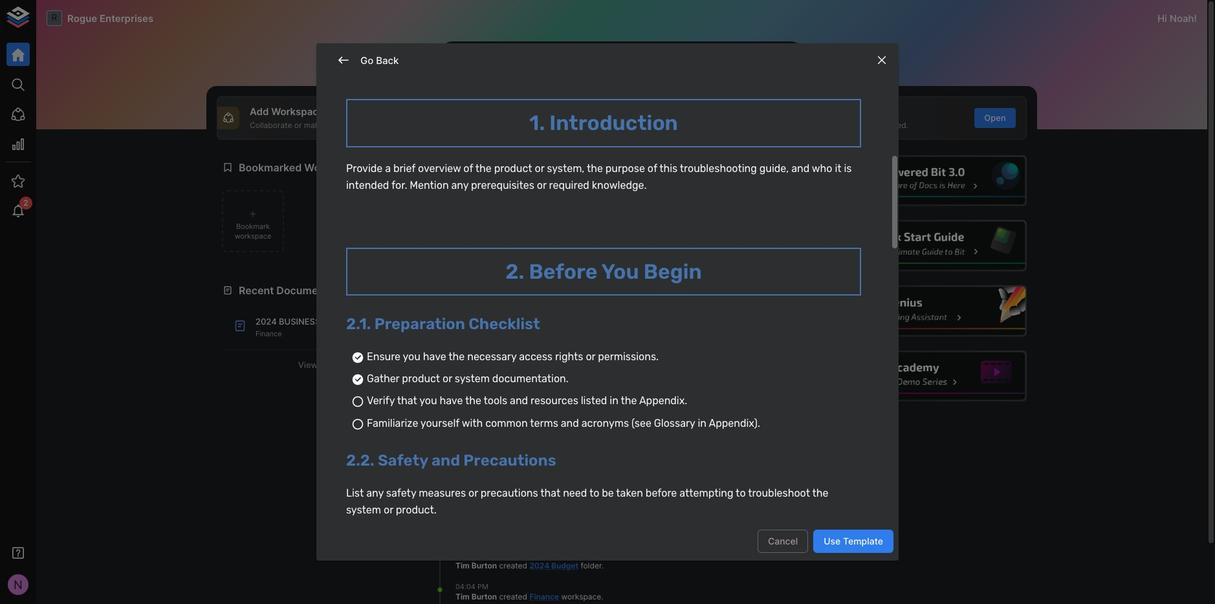 Task type: vqa. For each thing, say whether or not it's contained in the screenshot.
'Upgrade'
no



Task type: describe. For each thing, give the bounding box(es) containing it.
2024 for 2024 tax documents
[[530, 477, 550, 487]]

template inside button
[[844, 536, 884, 547]]

or inside create document create any type of doc or wiki.
[[610, 120, 617, 130]]

workspace activities
[[444, 284, 550, 297]]

begin
[[644, 259, 702, 284]]

the up (see
[[621, 395, 637, 408]]

burton for noah
[[472, 393, 497, 403]]

prerequisites
[[471, 179, 535, 192]]

no favorites found.
[[686, 408, 763, 419]]

collaborate
[[250, 120, 292, 130]]

create for template gallery
[[797, 120, 822, 130]]

2 help image from the top
[[833, 220, 1027, 272]]

04:07 for 04:07 pm tim burton created 2024 budget folder .
[[456, 551, 475, 560]]

verify
[[367, 395, 395, 408]]

workspaces
[[304, 161, 367, 174]]

troubleshooting
[[680, 162, 757, 174]]

common
[[486, 417, 528, 430]]

in for the
[[610, 395, 619, 408]]

r
[[52, 12, 57, 23]]

use
[[824, 536, 841, 547]]

resources
[[531, 395, 579, 408]]

0 vertical spatial noah
[[1170, 12, 1195, 24]]

2. before you begin
[[506, 259, 702, 284]]

precautions
[[464, 452, 557, 470]]

workspace down terms
[[518, 446, 558, 456]]

taken
[[617, 487, 644, 500]]

bookmark
[[236, 222, 270, 231]]

0 horizontal spatial of
[[464, 162, 473, 174]]

who
[[812, 162, 833, 174]]

list any safety measures or precautions that need to be taken before attempting to troubleshoot the system or product.
[[346, 487, 832, 517]]

0 horizontal spatial product
[[402, 373, 440, 385]]

go
[[361, 54, 374, 67]]

the up gather product or system documentation. on the bottom of the page
[[449, 351, 465, 363]]

brief
[[394, 162, 416, 174]]

troubleshoot
[[748, 487, 811, 500]]

document
[[479, 362, 516, 371]]

to inside 04:12 pm tim burton added noah lott to finance workspace .
[[564, 393, 571, 403]]

provide a brief overview of the product or system, the purpose of this troubleshooting guide, and who it is intended for. mention any prerequisites or required knowledge.
[[346, 162, 855, 192]]

marketing
[[456, 446, 494, 456]]

marketing team workspace .
[[456, 446, 561, 456]]

familiarize yourself with common terms and acronyms (see glossary in appendix).
[[367, 417, 761, 430]]

add workspace collaborate or make it private.
[[250, 106, 360, 130]]

1.
[[530, 111, 545, 135]]

create left document
[[524, 106, 555, 118]]

system inside list any safety measures or precautions that need to be taken before attempting to troubleshoot the system or product.
[[346, 504, 381, 517]]

04:12 pm tim burton added noah lott to finance workspace .
[[456, 383, 603, 414]]

0 vertical spatial you
[[403, 351, 421, 363]]

recently
[[649, 284, 693, 297]]

unchecked image
[[352, 418, 364, 431]]

2.2.
[[346, 452, 375, 470]]

get
[[863, 120, 876, 130]]

checklist
[[469, 315, 540, 333]]

bookmarked workspaces
[[239, 161, 367, 174]]

need
[[563, 487, 587, 500]]

plan for 2024 business plan finance
[[323, 317, 346, 327]]

make
[[304, 120, 324, 130]]

1 horizontal spatial finance link
[[573, 393, 603, 403]]

is
[[845, 162, 852, 174]]

0 horizontal spatial finance link
[[530, 592, 559, 602]]

business for 2024 business plan
[[547, 351, 585, 361]]

team
[[496, 446, 516, 456]]

workspace inside 04:12 pm tim burton added noah lott to finance workspace .
[[456, 404, 496, 414]]

the inside list any safety measures or precautions that need to be taken before attempting to troubleshoot the system or product.
[[813, 487, 829, 500]]

3 help image from the top
[[833, 286, 1027, 337]]

created for finance
[[500, 592, 528, 602]]

or left system,
[[535, 162, 545, 174]]

business for 2024 business plan finance
[[279, 317, 321, 327]]

view all
[[298, 360, 330, 370]]

document .
[[479, 362, 518, 371]]

04:07 pm tim burton created 2024 budget folder .
[[456, 551, 604, 571]]

favorites
[[700, 408, 735, 419]]

favorited
[[696, 284, 743, 297]]

workspace inside bookmark workspace button
[[235, 232, 271, 241]]

04:04 pm tim burton created finance workspace .
[[456, 582, 604, 602]]

workspace inside 04:04 pm tim burton created finance workspace .
[[562, 592, 602, 602]]

0 horizontal spatial documents
[[277, 284, 334, 297]]

type
[[566, 120, 582, 130]]

inspired.
[[878, 120, 909, 130]]

purpose
[[606, 162, 645, 174]]

pm right 04:11
[[475, 425, 486, 434]]

2024 tax documents
[[456, 477, 565, 498]]

provide
[[346, 162, 383, 174]]

tim for noah
[[456, 393, 470, 403]]

in for appendix).
[[698, 417, 707, 430]]

it inside the provide a brief overview of the product or system, the purpose of this troubleshooting guide, and who it is intended for. mention any prerequisites or required knowledge.
[[835, 162, 842, 174]]

no
[[686, 408, 698, 419]]

all
[[320, 360, 330, 370]]

system,
[[547, 162, 585, 174]]

cancel button
[[758, 530, 809, 554]]

view
[[298, 360, 318, 370]]

2024 for 2024 business plan finance
[[256, 317, 277, 327]]

that inside list any safety measures or precautions that need to be taken before attempting to troubleshoot the system or product.
[[541, 487, 561, 500]]

0 vertical spatial that
[[397, 395, 417, 408]]

finance inside 2024 business plan finance
[[256, 329, 282, 338]]

ensure
[[367, 351, 401, 363]]

overview
[[418, 162, 461, 174]]

create document create any type of doc or wiki.
[[524, 106, 636, 130]]

product inside the provide a brief overview of the product or system, the purpose of this troubleshooting guide, and who it is intended for. mention any prerequisites or required knowledge.
[[494, 162, 533, 174]]

unchecked image
[[352, 396, 364, 409]]

of inside create document create any type of doc or wiki.
[[584, 120, 592, 130]]

hi
[[1158, 12, 1168, 24]]

2024 business plan
[[456, 351, 585, 371]]

. inside 04:12 pm tim burton added noah lott to finance workspace .
[[496, 404, 498, 414]]

guide,
[[760, 162, 789, 174]]

listed
[[581, 395, 608, 408]]

tim for 2024
[[456, 561, 470, 571]]

gallery
[[843, 106, 877, 118]]

budget
[[552, 561, 579, 571]]

or left required
[[537, 179, 547, 192]]

a
[[385, 162, 391, 174]]

the up prerequisites at the top left of page
[[476, 162, 492, 174]]

finance inside 04:04 pm tim burton created finance workspace .
[[530, 592, 559, 602]]

necessary
[[468, 351, 517, 363]]

any inside list any safety measures or precautions that need to be taken before attempting to troubleshoot the system or product.
[[367, 487, 384, 500]]

or down 04:07 pm
[[469, 487, 478, 500]]

noah inside 04:12 pm tim burton added noah lott to finance workspace .
[[525, 393, 545, 403]]



Task type: locate. For each thing, give the bounding box(es) containing it.
recent documents
[[239, 284, 334, 297]]

finance down recent
[[256, 329, 282, 338]]

1 vertical spatial folder
[[581, 561, 602, 571]]

1 horizontal spatial any
[[452, 179, 469, 192]]

to left be
[[590, 487, 600, 500]]

before
[[646, 487, 677, 500]]

workspace inside add workspace collaborate or make it private.
[[271, 106, 324, 118]]

1 vertical spatial you
[[420, 395, 437, 408]]

2024 inside 2024 business plan finance
[[256, 317, 277, 327]]

1 vertical spatial tim
[[456, 561, 470, 571]]

or left 04:12
[[443, 373, 453, 385]]

workspace up today
[[444, 284, 501, 297]]

system down list
[[346, 504, 381, 517]]

0 vertical spatial finance
[[256, 329, 282, 338]]

2 vertical spatial burton
[[472, 592, 497, 602]]

0 horizontal spatial lott
[[477, 351, 492, 361]]

0 vertical spatial template
[[797, 106, 841, 118]]

1 vertical spatial have
[[440, 395, 463, 408]]

0 vertical spatial product
[[494, 162, 533, 174]]

and down "gallery"
[[847, 120, 861, 130]]

2 horizontal spatial finance
[[573, 393, 603, 403]]

created for 2024
[[500, 561, 528, 571]]

finance
[[256, 329, 282, 338], [573, 393, 603, 403], [530, 592, 559, 602]]

it right make
[[326, 120, 331, 130]]

rogue
[[67, 12, 97, 24]]

create left type
[[524, 120, 548, 130]]

1 horizontal spatial workspace
[[444, 284, 501, 297]]

1 vertical spatial template
[[844, 536, 884, 547]]

the right system,
[[587, 162, 603, 174]]

documentation.
[[493, 373, 569, 385]]

intended
[[346, 179, 389, 192]]

2024 business plan finance
[[256, 317, 346, 338]]

2 horizontal spatial any
[[550, 120, 563, 130]]

safety
[[378, 452, 428, 470]]

workspace down bookmark
[[235, 232, 271, 241]]

system
[[455, 373, 490, 385], [346, 504, 381, 517]]

create left 'faster'
[[797, 120, 822, 130]]

pm for finance
[[478, 582, 489, 592]]

before
[[529, 259, 598, 284]]

1 horizontal spatial plan
[[456, 362, 477, 371]]

checked image up unchecked icon
[[352, 374, 364, 387]]

2.1. preparation checklist
[[346, 315, 540, 333]]

1 help image from the top
[[833, 155, 1027, 207]]

0 vertical spatial system
[[455, 373, 490, 385]]

04:07 inside the 04:07 pm tim burton created 2024 budget folder .
[[456, 551, 475, 560]]

marketing team link
[[456, 446, 516, 456]]

0 horizontal spatial business
[[279, 317, 321, 327]]

and
[[847, 120, 861, 130], [792, 162, 810, 174], [510, 395, 528, 408], [561, 417, 579, 430], [432, 452, 460, 470]]

0 horizontal spatial folder
[[501, 488, 522, 498]]

1 vertical spatial finance
[[573, 393, 603, 403]]

workspace
[[235, 232, 271, 241], [456, 404, 496, 414], [518, 446, 558, 456], [562, 592, 602, 602]]

go back dialog
[[317, 44, 899, 561]]

template
[[797, 106, 841, 118], [844, 536, 884, 547]]

1 vertical spatial product
[[402, 373, 440, 385]]

pm down marketing team link
[[477, 467, 488, 476]]

2 vertical spatial created
[[500, 592, 528, 602]]

and right terms
[[561, 417, 579, 430]]

0 horizontal spatial noah
[[456, 351, 475, 361]]

bookmark workspace button
[[222, 190, 284, 252]]

enterprises
[[100, 12, 154, 24]]

1 vertical spatial that
[[541, 487, 561, 500]]

1 horizontal spatial in
[[698, 417, 707, 430]]

2 04:07 from the top
[[456, 551, 475, 560]]

you
[[602, 259, 639, 284]]

preparation
[[375, 315, 465, 333]]

lott up terms
[[547, 393, 561, 403]]

1 vertical spatial created
[[500, 561, 528, 571]]

0 vertical spatial any
[[550, 120, 563, 130]]

permissions.
[[598, 351, 659, 363]]

business inside the 2024 business plan
[[547, 351, 585, 361]]

documents down 04:07 pm
[[456, 488, 499, 498]]

0 horizontal spatial any
[[367, 487, 384, 500]]

2024 budget link
[[530, 561, 579, 571]]

noah lott created
[[456, 351, 525, 361]]

0 horizontal spatial finance
[[256, 329, 282, 338]]

create for create document
[[524, 120, 548, 130]]

workspace up with
[[456, 404, 496, 414]]

finance link up acronyms
[[573, 393, 603, 403]]

04:07 up 04:04
[[456, 551, 475, 560]]

1 vertical spatial it
[[835, 162, 842, 174]]

2024 inside the 04:07 pm tim burton created 2024 budget folder .
[[530, 561, 550, 571]]

2 vertical spatial any
[[367, 487, 384, 500]]

lott up document
[[477, 351, 492, 361]]

you right ensure
[[403, 351, 421, 363]]

rogue enterprises
[[67, 12, 154, 24]]

of right overview
[[464, 162, 473, 174]]

0 horizontal spatial that
[[397, 395, 417, 408]]

product right gather
[[402, 373, 440, 385]]

and left who
[[792, 162, 810, 174]]

noah up gather product or system documentation. on the bottom of the page
[[456, 351, 475, 361]]

documents up 2024 business plan finance
[[277, 284, 334, 297]]

that right verify
[[397, 395, 417, 408]]

noah
[[1170, 12, 1195, 24], [456, 351, 475, 361], [525, 393, 545, 403]]

template right the use
[[844, 536, 884, 547]]

2024 for 2024 business plan
[[525, 351, 545, 361]]

have down 2.1. preparation checklist
[[423, 351, 447, 363]]

2 burton from the top
[[472, 561, 497, 571]]

1 horizontal spatial product
[[494, 162, 533, 174]]

familiarize
[[367, 417, 418, 430]]

tim down 04:04
[[456, 592, 470, 602]]

created inside the 04:07 pm tim burton created 2024 budget folder .
[[500, 561, 528, 571]]

1 vertical spatial lott
[[547, 393, 561, 403]]

3 burton from the top
[[472, 592, 497, 602]]

pm for 2024
[[477, 551, 488, 560]]

help image
[[833, 155, 1027, 207], [833, 220, 1027, 272], [833, 286, 1027, 337], [833, 351, 1027, 402]]

04:12
[[456, 383, 474, 392]]

2024 business plan link
[[456, 351, 585, 371]]

noah down documentation.
[[525, 393, 545, 403]]

2024 inside 2024 tax documents
[[530, 477, 550, 487]]

use template
[[824, 536, 884, 547]]

0 vertical spatial have
[[423, 351, 447, 363]]

burton down 04:12
[[472, 393, 497, 403]]

0 vertical spatial checked image
[[352, 351, 364, 364]]

product up prerequisites at the top left of page
[[494, 162, 533, 174]]

0 horizontal spatial it
[[326, 120, 331, 130]]

1 horizontal spatial to
[[590, 487, 600, 500]]

use template button
[[814, 530, 894, 554]]

gather
[[367, 373, 400, 385]]

tim down 04:12
[[456, 393, 470, 403]]

04:04
[[456, 582, 476, 592]]

2 checked image from the top
[[352, 374, 364, 387]]

tim inside 04:12 pm tim burton added noah lott to finance workspace .
[[456, 393, 470, 403]]

0 vertical spatial plan
[[323, 317, 346, 327]]

created up 04:04 pm tim burton created finance workspace .
[[500, 561, 528, 571]]

n button
[[4, 571, 32, 600]]

it inside add workspace collaborate or make it private.
[[326, 120, 331, 130]]

0 vertical spatial documents
[[277, 284, 334, 297]]

finance up acronyms
[[573, 393, 603, 403]]

1 vertical spatial workspace
[[444, 284, 501, 297]]

it left is
[[835, 162, 842, 174]]

product
[[494, 162, 533, 174], [402, 373, 440, 385]]

list
[[346, 487, 364, 500]]

0 vertical spatial folder
[[501, 488, 522, 498]]

in right the no
[[698, 417, 707, 430]]

pm inside 04:12 pm tim burton added noah lott to finance workspace .
[[476, 383, 487, 392]]

0 horizontal spatial workspace
[[271, 106, 324, 118]]

burton down 04:04
[[472, 592, 497, 602]]

template inside template gallery create faster and get inspired.
[[797, 106, 841, 118]]

3 tim from the top
[[456, 592, 470, 602]]

that
[[397, 395, 417, 408], [541, 487, 561, 500]]

have
[[423, 351, 447, 363], [440, 395, 463, 408]]

open
[[985, 113, 1007, 123]]

2 vertical spatial tim
[[456, 592, 470, 602]]

add
[[250, 106, 269, 118]]

documents inside 2024 tax documents
[[456, 488, 499, 498]]

found.
[[737, 408, 763, 419]]

workspace up make
[[271, 106, 324, 118]]

lott inside 04:12 pm tim burton added noah lott to finance workspace .
[[547, 393, 561, 403]]

pm inside the 04:07 pm tim burton created 2024 budget folder .
[[477, 551, 488, 560]]

any inside create document create any type of doc or wiki.
[[550, 120, 563, 130]]

pm up 04:04 pm tim burton created finance workspace .
[[477, 551, 488, 560]]

appendix).
[[709, 417, 761, 430]]

1 horizontal spatial of
[[584, 120, 592, 130]]

1 horizontal spatial folder
[[581, 561, 602, 571]]

or right rights
[[586, 351, 596, 363]]

1 burton from the top
[[472, 393, 497, 403]]

any left type
[[550, 120, 563, 130]]

1 horizontal spatial finance
[[530, 592, 559, 602]]

.
[[516, 362, 518, 371], [496, 404, 498, 414], [558, 446, 561, 456], [522, 488, 524, 498], [602, 561, 604, 571], [602, 592, 604, 602]]

pm for noah
[[476, 383, 487, 392]]

. inside 04:04 pm tim burton created finance workspace .
[[602, 592, 604, 602]]

and right tools
[[510, 395, 528, 408]]

measures
[[419, 487, 466, 500]]

of left doc
[[584, 120, 592, 130]]

pm inside 04:04 pm tim burton created finance workspace .
[[478, 582, 489, 592]]

2 horizontal spatial of
[[648, 162, 658, 174]]

pm right 04:04
[[478, 582, 489, 592]]

business up documentation.
[[547, 351, 585, 361]]

that down tax
[[541, 487, 561, 500]]

gather product or system documentation.
[[367, 373, 569, 385]]

the right troubleshoot
[[813, 487, 829, 500]]

0 vertical spatial workspace
[[271, 106, 324, 118]]

finance inside 04:12 pm tim burton added noah lott to finance workspace .
[[573, 393, 603, 403]]

or right doc
[[610, 120, 617, 130]]

0 horizontal spatial in
[[610, 395, 619, 408]]

2 tim from the top
[[456, 561, 470, 571]]

back
[[376, 54, 399, 67]]

and up "measures"
[[432, 452, 460, 470]]

2024 left budget
[[530, 561, 550, 571]]

1 vertical spatial system
[[346, 504, 381, 517]]

0 horizontal spatial system
[[346, 504, 381, 517]]

04:07 pm
[[456, 467, 488, 476]]

1 horizontal spatial noah
[[525, 393, 545, 403]]

0 horizontal spatial plan
[[323, 317, 346, 327]]

checked image for gather
[[352, 374, 364, 387]]

folder down precautions
[[501, 488, 522, 498]]

the
[[476, 162, 492, 174], [587, 162, 603, 174], [449, 351, 465, 363], [465, 395, 482, 408], [621, 395, 637, 408], [813, 487, 829, 500]]

1 vertical spatial finance link
[[530, 592, 559, 602]]

added
[[500, 393, 523, 403]]

business inside 2024 business plan finance
[[279, 317, 321, 327]]

plan
[[323, 317, 346, 327], [456, 362, 477, 371]]

have down 04:12
[[440, 395, 463, 408]]

1 vertical spatial plan
[[456, 362, 477, 371]]

to up familiarize yourself with common terms and acronyms (see glossary in appendix).
[[564, 393, 571, 403]]

you up yourself
[[420, 395, 437, 408]]

tools
[[484, 395, 508, 408]]

1 04:07 from the top
[[456, 467, 475, 476]]

tim up 04:04
[[456, 561, 470, 571]]

be
[[602, 487, 614, 500]]

ensure you have the necessary access rights or permissions.
[[367, 351, 659, 363]]

1 horizontal spatial it
[[835, 162, 842, 174]]

1 vertical spatial documents
[[456, 488, 499, 498]]

this
[[660, 162, 678, 174]]

system down document
[[455, 373, 490, 385]]

or inside add workspace collaborate or make it private.
[[294, 120, 302, 130]]

1 horizontal spatial business
[[547, 351, 585, 361]]

any inside the provide a brief overview of the product or system, the purpose of this troubleshooting guide, and who it is intended for. mention any prerequisites or required knowledge.
[[452, 179, 469, 192]]

1 vertical spatial 04:07
[[456, 551, 475, 560]]

create
[[524, 106, 555, 118], [524, 120, 548, 130], [797, 120, 822, 130]]

template up 'faster'
[[797, 106, 841, 118]]

hi noah !
[[1158, 12, 1198, 24]]

(see
[[632, 417, 652, 430]]

tim
[[456, 393, 470, 403], [456, 561, 470, 571], [456, 592, 470, 602]]

0 horizontal spatial template
[[797, 106, 841, 118]]

created
[[495, 351, 523, 361], [500, 561, 528, 571], [500, 592, 528, 602]]

1 horizontal spatial lott
[[547, 393, 561, 403]]

plan inside 2024 business plan finance
[[323, 317, 346, 327]]

precautions
[[481, 487, 538, 500]]

checked image left ensure
[[352, 351, 364, 364]]

!
[[1195, 12, 1198, 24]]

1 horizontal spatial documents
[[456, 488, 499, 498]]

2024 left tax
[[530, 477, 550, 487]]

tim for finance
[[456, 592, 470, 602]]

1 horizontal spatial template
[[844, 536, 884, 547]]

open button
[[975, 108, 1016, 128]]

business down recent documents
[[279, 317, 321, 327]]

create inside template gallery create faster and get inspired.
[[797, 120, 822, 130]]

any right list
[[367, 487, 384, 500]]

1 vertical spatial noah
[[456, 351, 475, 361]]

in right listed
[[610, 395, 619, 408]]

recently favorited
[[649, 284, 743, 297]]

2.2. safety and precautions
[[346, 452, 557, 470]]

finance down 2024 budget link
[[530, 592, 559, 602]]

bookmark workspace
[[235, 222, 271, 241]]

or down safety
[[384, 504, 394, 517]]

1 vertical spatial burton
[[472, 561, 497, 571]]

the down 04:12
[[465, 395, 482, 408]]

created down the 04:07 pm tim burton created 2024 budget folder .
[[500, 592, 528, 602]]

2024 down recent
[[256, 317, 277, 327]]

tim inside 04:04 pm tim burton created finance workspace .
[[456, 592, 470, 602]]

plan left 2.1.
[[323, 317, 346, 327]]

folder inside the 04:07 pm tim burton created 2024 budget folder .
[[581, 561, 602, 571]]

1 vertical spatial any
[[452, 179, 469, 192]]

0 vertical spatial 04:07
[[456, 467, 475, 476]]

any down overview
[[452, 179, 469, 192]]

created inside 04:04 pm tim burton created finance workspace .
[[500, 592, 528, 602]]

appendix.
[[640, 395, 688, 408]]

0 vertical spatial in
[[610, 395, 619, 408]]

checked image
[[352, 351, 364, 364], [352, 374, 364, 387]]

burton inside 04:04 pm tim burton created finance workspace .
[[472, 592, 497, 602]]

2 horizontal spatial to
[[736, 487, 746, 500]]

plan up gather product or system documentation. on the bottom of the page
[[456, 362, 477, 371]]

pm right 04:12
[[476, 383, 487, 392]]

recent
[[239, 284, 274, 297]]

tim inside the 04:07 pm tim burton created 2024 budget folder .
[[456, 561, 470, 571]]

created up document .
[[495, 351, 523, 361]]

private.
[[333, 120, 360, 130]]

0 horizontal spatial to
[[564, 393, 571, 403]]

1 checked image from the top
[[352, 351, 364, 364]]

1 vertical spatial checked image
[[352, 374, 364, 387]]

2024 up documentation.
[[525, 351, 545, 361]]

0 vertical spatial burton
[[472, 393, 497, 403]]

. inside the 04:07 pm tim burton created 2024 budget folder .
[[602, 561, 604, 571]]

04:07
[[456, 467, 475, 476], [456, 551, 475, 560]]

checked image for ensure
[[352, 351, 364, 364]]

burton inside the 04:07 pm tim burton created 2024 budget folder .
[[472, 561, 497, 571]]

knowledge.
[[592, 179, 647, 192]]

2 horizontal spatial noah
[[1170, 12, 1195, 24]]

0 vertical spatial business
[[279, 317, 321, 327]]

with
[[462, 417, 483, 430]]

0 vertical spatial tim
[[456, 393, 470, 403]]

folder right budget
[[581, 561, 602, 571]]

2 vertical spatial finance
[[530, 592, 559, 602]]

plan for 2024 business plan
[[456, 362, 477, 371]]

bookmarked
[[239, 161, 302, 174]]

introduction
[[550, 111, 678, 135]]

04:07 down marketing
[[456, 467, 475, 476]]

4 help image from the top
[[833, 351, 1027, 402]]

lott
[[477, 351, 492, 361], [547, 393, 561, 403]]

1 tim from the top
[[456, 393, 470, 403]]

2024 inside the 2024 business plan
[[525, 351, 545, 361]]

and inside template gallery create faster and get inspired.
[[847, 120, 861, 130]]

tax
[[552, 477, 565, 487]]

04:07 for 04:07 pm
[[456, 467, 475, 476]]

verify that you have the tools and resources listed in the appendix.
[[367, 395, 688, 408]]

or left make
[[294, 120, 302, 130]]

burton inside 04:12 pm tim burton added noah lott to finance workspace .
[[472, 393, 497, 403]]

folder .
[[499, 488, 524, 498]]

1 vertical spatial in
[[698, 417, 707, 430]]

burton up 04:04
[[472, 561, 497, 571]]

0 vertical spatial created
[[495, 351, 523, 361]]

of left 'this' at the right top of page
[[648, 162, 658, 174]]

0 vertical spatial finance link
[[573, 393, 603, 403]]

and inside the provide a brief overview of the product or system, the purpose of this troubleshooting guide, and who it is intended for. mention any prerequisites or required knowledge.
[[792, 162, 810, 174]]

terms
[[530, 417, 559, 430]]

workspace
[[271, 106, 324, 118], [444, 284, 501, 297]]

burton for 2024
[[472, 561, 497, 571]]

today
[[435, 314, 460, 325]]

burton for finance
[[472, 592, 497, 602]]

workspace down budget
[[562, 592, 602, 602]]

0 vertical spatial it
[[326, 120, 331, 130]]

finance link down 2024 budget link
[[530, 592, 559, 602]]

to right attempting
[[736, 487, 746, 500]]

2 vertical spatial noah
[[525, 393, 545, 403]]

1 horizontal spatial that
[[541, 487, 561, 500]]

to
[[564, 393, 571, 403], [590, 487, 600, 500], [736, 487, 746, 500]]

plan inside the 2024 business plan
[[456, 362, 477, 371]]

1 horizontal spatial system
[[455, 373, 490, 385]]

1 vertical spatial business
[[547, 351, 585, 361]]

noah right hi
[[1170, 12, 1195, 24]]

glossary
[[654, 417, 696, 430]]

0 vertical spatial lott
[[477, 351, 492, 361]]



